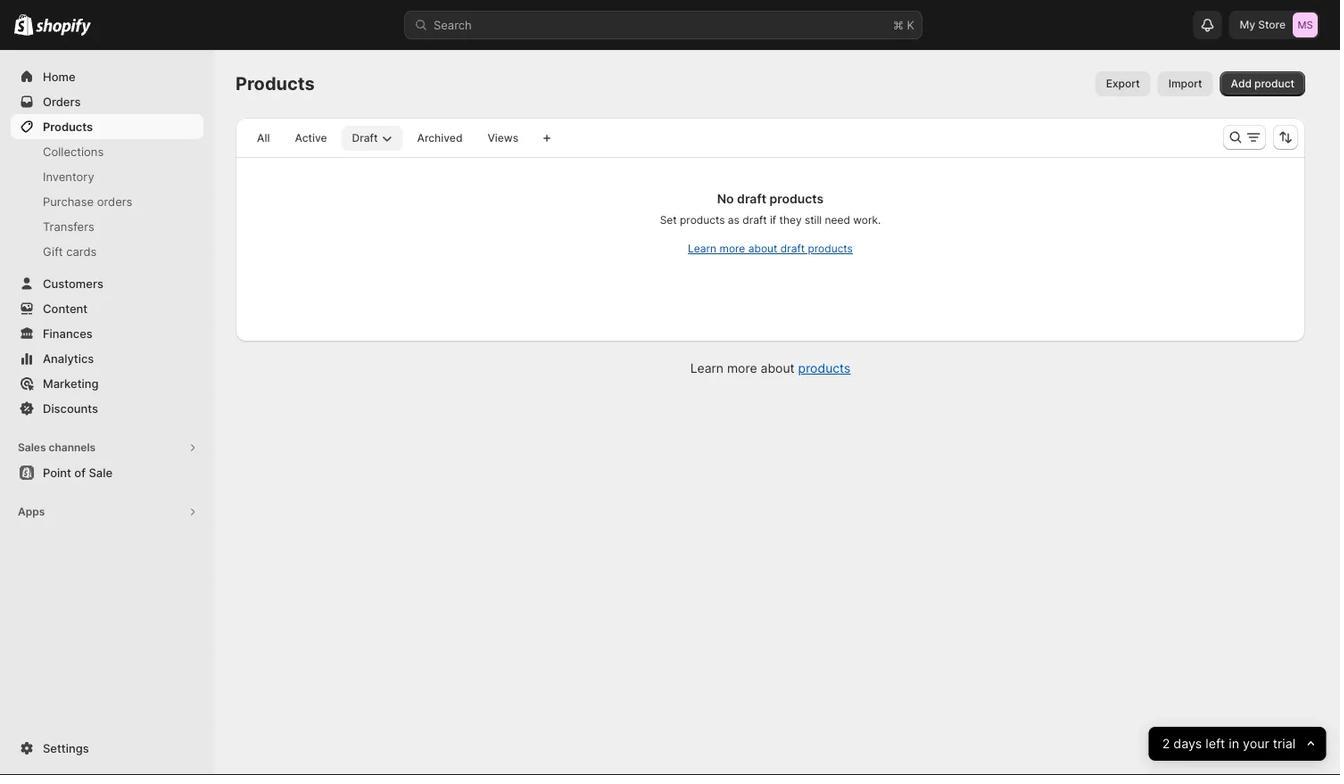 Task type: locate. For each thing, give the bounding box(es) containing it.
channels
[[49, 441, 96, 454]]

0 vertical spatial products
[[236, 73, 315, 95]]

0 horizontal spatial products
[[43, 120, 93, 133]]

learn more about draft products link
[[688, 242, 853, 255]]

tab list containing all
[[243, 125, 533, 151]]

0 vertical spatial learn
[[688, 242, 717, 255]]

transfers link
[[11, 214, 204, 239]]

customers link
[[11, 271, 204, 296]]

2 days left in your trial button
[[1149, 727, 1326, 761]]

trial
[[1273, 737, 1296, 752]]

gift cards
[[43, 245, 97, 258]]

about
[[749, 242, 778, 255], [761, 361, 795, 376]]

days
[[1174, 737, 1202, 752]]

sales channels button
[[11, 436, 204, 461]]

about for draft
[[749, 242, 778, 255]]

products up all
[[236, 73, 315, 95]]

no draft products
[[717, 191, 824, 207]]

product
[[1255, 77, 1295, 90]]

0 vertical spatial about
[[749, 242, 778, 255]]

add product link
[[1221, 71, 1306, 96]]

orders link
[[11, 89, 204, 114]]

1 vertical spatial about
[[761, 361, 795, 376]]

draft down they
[[781, 242, 805, 255]]

no
[[717, 191, 734, 207]]

k
[[907, 18, 915, 32]]

learn
[[688, 242, 717, 255], [691, 361, 724, 376]]

my store
[[1240, 18, 1286, 31]]

settings link
[[11, 736, 204, 761]]

shopify image
[[14, 14, 33, 35]]

settings
[[43, 742, 89, 756]]

all
[[257, 132, 270, 145]]

1 vertical spatial more
[[727, 361, 757, 376]]

1 horizontal spatial products
[[236, 73, 315, 95]]

as
[[728, 214, 740, 227]]

1 vertical spatial learn
[[691, 361, 724, 376]]

⌘ k
[[893, 18, 915, 32]]

more for learn more about draft products
[[720, 242, 746, 255]]

shopify image
[[36, 18, 91, 36]]

2 vertical spatial draft
[[781, 242, 805, 255]]

products
[[770, 191, 824, 207], [680, 214, 725, 227], [808, 242, 853, 255], [798, 361, 851, 376]]

finances link
[[11, 321, 204, 346]]

about down set products as draft if they still need work.
[[749, 242, 778, 255]]

⌘
[[893, 18, 904, 32]]

import
[[1169, 77, 1203, 90]]

draft for as
[[743, 214, 767, 227]]

2 days left in your trial
[[1163, 737, 1296, 752]]

draft right no
[[737, 191, 767, 207]]

add product
[[1231, 77, 1295, 90]]

about left products link
[[761, 361, 795, 376]]

transfers
[[43, 220, 94, 233]]

1 vertical spatial products
[[43, 120, 93, 133]]

draft left if
[[743, 214, 767, 227]]

more
[[720, 242, 746, 255], [727, 361, 757, 376]]

discounts link
[[11, 396, 204, 421]]

work.
[[854, 214, 881, 227]]

point of sale button
[[0, 461, 214, 486]]

more down as
[[720, 242, 746, 255]]

tab list
[[243, 125, 533, 151]]

purchase
[[43, 195, 94, 208]]

finances
[[43, 327, 93, 341]]

1 vertical spatial draft
[[743, 214, 767, 227]]

collections link
[[11, 139, 204, 164]]

content
[[43, 302, 88, 316]]

more left products link
[[727, 361, 757, 376]]

products
[[236, 73, 315, 95], [43, 120, 93, 133]]

draft button
[[341, 126, 403, 151]]

marketing
[[43, 377, 99, 391]]

orders
[[43, 95, 81, 108]]

active
[[295, 132, 327, 145]]

point of sale link
[[11, 461, 204, 486]]

draft
[[737, 191, 767, 207], [743, 214, 767, 227], [781, 242, 805, 255]]

analytics link
[[11, 346, 204, 371]]

products up collections
[[43, 120, 93, 133]]

left
[[1206, 737, 1226, 752]]

marketing link
[[11, 371, 204, 396]]

more for learn more about products
[[727, 361, 757, 376]]

0 vertical spatial more
[[720, 242, 746, 255]]

analytics
[[43, 352, 94, 366]]



Task type: vqa. For each thing, say whether or not it's contained in the screenshot.
Online inside the button
no



Task type: describe. For each thing, give the bounding box(es) containing it.
sales channels
[[18, 441, 96, 454]]

discounts
[[43, 402, 98, 415]]

0 vertical spatial draft
[[737, 191, 767, 207]]

of
[[74, 466, 86, 480]]

2
[[1163, 737, 1170, 752]]

views
[[488, 132, 519, 145]]

if
[[770, 214, 777, 227]]

products link
[[798, 361, 851, 376]]

export
[[1107, 77, 1140, 90]]

products link
[[11, 114, 204, 139]]

draft for about
[[781, 242, 805, 255]]

search
[[434, 18, 472, 32]]

gift cards link
[[11, 239, 204, 264]]

archived
[[417, 132, 463, 145]]

set products as draft if they still need work.
[[660, 214, 881, 227]]

set
[[660, 214, 677, 227]]

learn for learn more about products
[[691, 361, 724, 376]]

content link
[[11, 296, 204, 321]]

import button
[[1158, 71, 1214, 96]]

collections
[[43, 145, 104, 158]]

inventory link
[[11, 164, 204, 189]]

inventory
[[43, 170, 94, 183]]

draft
[[352, 132, 378, 145]]

point of sale
[[43, 466, 112, 480]]

apps
[[18, 506, 45, 519]]

home link
[[11, 64, 204, 89]]

store
[[1259, 18, 1286, 31]]

orders
[[97, 195, 132, 208]]

add
[[1231, 77, 1252, 90]]

sale
[[89, 466, 112, 480]]

your
[[1243, 737, 1270, 752]]

export button
[[1096, 71, 1151, 96]]

about for products
[[761, 361, 795, 376]]

gift
[[43, 245, 63, 258]]

active link
[[284, 126, 338, 151]]

learn more about products
[[691, 361, 851, 376]]

my
[[1240, 18, 1256, 31]]

purchase orders link
[[11, 189, 204, 214]]

cards
[[66, 245, 97, 258]]

archived link
[[407, 126, 473, 151]]

point
[[43, 466, 71, 480]]

my store image
[[1293, 12, 1318, 37]]

learn more about draft products
[[688, 242, 853, 255]]

still
[[805, 214, 822, 227]]

home
[[43, 70, 76, 83]]

all link
[[246, 126, 281, 151]]

in
[[1229, 737, 1240, 752]]

customers
[[43, 277, 103, 291]]

learn for learn more about draft products
[[688, 242, 717, 255]]

need
[[825, 214, 851, 227]]

apps button
[[11, 500, 204, 525]]

sales
[[18, 441, 46, 454]]

purchase orders
[[43, 195, 132, 208]]

they
[[780, 214, 802, 227]]

views link
[[477, 126, 529, 151]]



